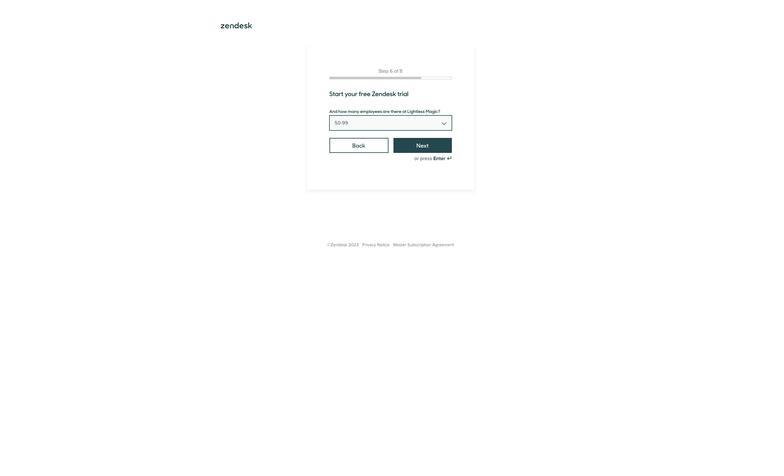 Task type: vqa. For each thing, say whether or not it's contained in the screenshot.
The Us inside the TALK TO US FOR A COMPREHENSIVE SOLUTION THAT MEETS ALL YOUR ENTERPRISE NEEDS.
no



Task type: locate. For each thing, give the bounding box(es) containing it.
8
[[400, 68, 403, 74]]

next button
[[394, 138, 452, 153]]

back
[[353, 142, 366, 149]]

©zendesk
[[327, 243, 348, 248]]

start
[[330, 89, 344, 98]]

2023
[[349, 243, 359, 248]]

employees
[[360, 108, 382, 114]]

step
[[379, 68, 389, 74]]

at
[[403, 108, 407, 114]]

your
[[345, 89, 358, 98]]

notice
[[378, 243, 390, 248]]

privacy notice link
[[363, 243, 390, 248]]

how
[[339, 108, 347, 114]]

or press enter
[[415, 156, 446, 162]]

6
[[390, 68, 393, 74]]

master subscription agreement link
[[394, 243, 454, 248]]

free
[[359, 89, 371, 98]]

there
[[391, 108, 402, 114]]

start your free zendesk trial
[[330, 89, 409, 98]]

subscription
[[408, 243, 432, 248]]

trial
[[398, 89, 409, 98]]

back button
[[330, 138, 389, 153]]



Task type: describe. For each thing, give the bounding box(es) containing it.
enter image
[[447, 156, 452, 161]]

agreement
[[433, 243, 454, 248]]

step 6 of 8
[[379, 68, 403, 74]]

master
[[394, 243, 407, 248]]

master subscription agreement
[[394, 243, 454, 248]]

?
[[438, 108, 441, 114]]

or
[[415, 156, 419, 162]]

lightless
[[408, 108, 425, 114]]

privacy notice
[[363, 243, 390, 248]]

enter
[[434, 156, 446, 162]]

magic
[[426, 108, 438, 114]]

privacy
[[363, 243, 376, 248]]

©zendesk 2023 link
[[327, 243, 359, 248]]

are
[[383, 108, 390, 114]]

©zendesk 2023
[[327, 243, 359, 248]]

next
[[417, 142, 429, 149]]

press
[[421, 156, 432, 162]]

and how many employees are there at lightless magic ?
[[330, 108, 441, 114]]

many
[[348, 108, 360, 114]]

and
[[330, 108, 338, 114]]

zendesk image
[[221, 23, 252, 28]]

zendesk
[[372, 89, 396, 98]]

of
[[394, 68, 399, 74]]



